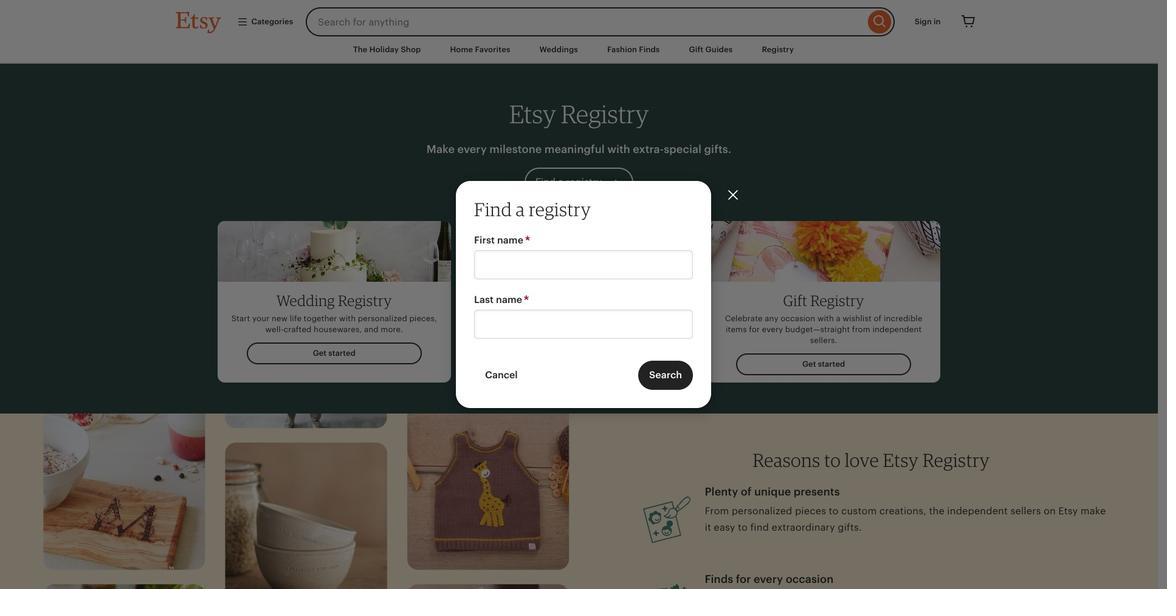 Task type: locate. For each thing, give the bounding box(es) containing it.
0 horizontal spatial your
[[252, 314, 270, 323]]

0 horizontal spatial personalized
[[358, 314, 407, 323]]

together
[[304, 314, 337, 323]]

2 vertical spatial the
[[930, 506, 945, 518]]

gifts. inside from personalized pieces to custom creations, the independent sellers on etsy make it easy to find extraordinary gifts.
[[838, 523, 862, 534]]

pieces
[[795, 506, 827, 518]]

1 vertical spatial items
[[726, 325, 747, 334]]

items inside the welcome your little one to the world with custom items and the cutest, cuddliest creations.
[[665, 314, 686, 323]]

welcome
[[473, 314, 509, 323]]

registry
[[561, 99, 649, 130], [923, 450, 990, 472]]

gifts. right extraordinary
[[838, 523, 862, 534]]

2 horizontal spatial the
[[930, 506, 945, 518]]

well-
[[266, 325, 284, 334]]

1 vertical spatial a
[[837, 314, 841, 323]]

with up housewares,
[[339, 314, 356, 323]]

celebrate
[[725, 314, 763, 323]]

1 horizontal spatial a
[[837, 314, 841, 323]]

creations,
[[880, 506, 927, 518]]

gifts. right special
[[705, 143, 732, 156]]

cutest,
[[542, 325, 569, 334]]

your for welcome
[[511, 314, 528, 323]]

0 horizontal spatial custom
[[634, 314, 662, 323]]

the
[[576, 314, 589, 323], [528, 325, 540, 334], [930, 506, 945, 518]]

1 vertical spatial independent
[[948, 506, 1008, 518]]

with inside start your new life together with personalized pieces, well-crafted housewares, and more.
[[339, 314, 356, 323]]

1 vertical spatial the
[[528, 325, 540, 334]]

custom
[[634, 314, 662, 323], [842, 506, 877, 518]]

creations.
[[609, 325, 647, 334]]

0 vertical spatial independent
[[873, 325, 922, 334]]

and
[[364, 325, 379, 334], [511, 325, 526, 334]]

and down last name
[[511, 325, 526, 334]]

your
[[252, 314, 270, 323], [511, 314, 528, 323]]

name for last
[[496, 294, 523, 306]]

1 horizontal spatial personalized
[[732, 506, 793, 518]]

0 horizontal spatial registry
[[561, 99, 649, 130]]

0 horizontal spatial of
[[741, 486, 752, 499]]

personalized up more.
[[358, 314, 407, 323]]

finds for every occasion
[[705, 574, 834, 587]]

personalized inside start your new life together with personalized pieces, well-crafted housewares, and more.
[[358, 314, 407, 323]]

etsy inside from personalized pieces to custom creations, the independent sellers on etsy make it easy to find extraordinary gifts.
[[1059, 506, 1079, 518]]

1 vertical spatial registry
[[923, 450, 990, 472]]

it
[[705, 523, 712, 534]]

1 horizontal spatial etsy
[[883, 450, 919, 472]]

new
[[272, 314, 288, 323]]

meaningful
[[545, 143, 605, 156]]

search
[[650, 370, 682, 381]]

etsy
[[509, 99, 556, 130], [883, 450, 919, 472], [1059, 506, 1079, 518]]

items
[[665, 314, 686, 323], [726, 325, 747, 334]]

0 vertical spatial of
[[874, 314, 882, 323]]

1 horizontal spatial custom
[[842, 506, 877, 518]]

0 vertical spatial occasion
[[781, 314, 816, 323]]

None search field
[[306, 7, 895, 36]]

extraordinary
[[772, 523, 836, 534]]

to right one
[[566, 314, 574, 323]]

a inside find a registry dialog
[[516, 198, 525, 221]]

occasion up budget—straight
[[781, 314, 816, 323]]

1 your from the left
[[252, 314, 270, 323]]

your up well-
[[252, 314, 270, 323]]

personalized up find
[[732, 506, 793, 518]]

every
[[458, 143, 487, 156], [762, 325, 784, 334], [754, 574, 783, 587]]

celebrate any occasion with a wishlist of incredible items for every budget—straight from independent sellers.
[[725, 314, 923, 345]]

1 horizontal spatial your
[[511, 314, 528, 323]]

1 vertical spatial every
[[762, 325, 784, 334]]

cuddliest
[[571, 325, 607, 334]]

1 and from the left
[[364, 325, 379, 334]]

2 vertical spatial etsy
[[1059, 506, 1079, 518]]

etsy up milestone
[[509, 99, 556, 130]]

first name
[[474, 235, 526, 246]]

1 vertical spatial gifts.
[[838, 523, 862, 534]]

name right the first
[[497, 235, 524, 246]]

0 vertical spatial for
[[749, 325, 760, 334]]

0 vertical spatial custom
[[634, 314, 662, 323]]

and left more.
[[364, 325, 379, 334]]

1 vertical spatial of
[[741, 486, 752, 499]]

to left find
[[738, 523, 748, 534]]

a
[[516, 198, 525, 221], [837, 314, 841, 323]]

Last name text field
[[474, 310, 693, 339]]

custom up creations.
[[634, 314, 662, 323]]

independent down incredible
[[873, 325, 922, 334]]

0 vertical spatial gifts.
[[705, 143, 732, 156]]

0 vertical spatial a
[[516, 198, 525, 221]]

make every milestone meaningful with extra-special gifts.
[[427, 143, 732, 156]]

0 vertical spatial name
[[497, 235, 524, 246]]

0 vertical spatial personalized
[[358, 314, 407, 323]]

of right plenty
[[741, 486, 752, 499]]

gifts.
[[705, 143, 732, 156], [838, 523, 862, 534]]

reasons to love etsy registry
[[753, 450, 990, 472]]

0 horizontal spatial a
[[516, 198, 525, 221]]

items up search
[[665, 314, 686, 323]]

0 horizontal spatial independent
[[873, 325, 922, 334]]

for inside celebrate any occasion with a wishlist of incredible items for every budget—straight from independent sellers.
[[749, 325, 760, 334]]

and inside the welcome your little one to the world with custom items and the cutest, cuddliest creations.
[[511, 325, 526, 334]]

sellers.
[[811, 336, 838, 345]]

for down celebrate
[[749, 325, 760, 334]]

items down celebrate
[[726, 325, 747, 334]]

1 horizontal spatial registry
[[923, 450, 990, 472]]

little
[[530, 314, 547, 323]]

independent
[[873, 325, 922, 334], [948, 506, 1008, 518]]

finds
[[705, 574, 734, 587]]

your left little
[[511, 314, 528, 323]]

special
[[664, 143, 702, 156]]

milestone
[[490, 143, 542, 156]]

the inside from personalized pieces to custom creations, the independent sellers on etsy make it easy to find extraordinary gifts.
[[930, 506, 945, 518]]

0 vertical spatial items
[[665, 314, 686, 323]]

name
[[497, 235, 524, 246], [496, 294, 523, 306]]

2 horizontal spatial etsy
[[1059, 506, 1079, 518]]

1 horizontal spatial the
[[576, 314, 589, 323]]

2 your from the left
[[511, 314, 528, 323]]

every down any
[[762, 325, 784, 334]]

1 horizontal spatial of
[[874, 314, 882, 323]]

a inside celebrate any occasion with a wishlist of incredible items for every budget—straight from independent sellers.
[[837, 314, 841, 323]]

any
[[765, 314, 779, 323]]

from personalized pieces to custom creations, the independent sellers on etsy make it easy to find extraordinary gifts.
[[705, 506, 1107, 534]]

2 vertical spatial every
[[754, 574, 783, 587]]

custom inside from personalized pieces to custom creations, the independent sellers on etsy make it easy to find extraordinary gifts.
[[842, 506, 877, 518]]

banner
[[154, 0, 1005, 36]]

name right last
[[496, 294, 523, 306]]

a left wishlist
[[837, 314, 841, 323]]

1 vertical spatial personalized
[[732, 506, 793, 518]]

custom left creations,
[[842, 506, 877, 518]]

for right finds
[[736, 574, 751, 587]]

0 horizontal spatial items
[[665, 314, 686, 323]]

independent left 'sellers'
[[948, 506, 1008, 518]]

0 horizontal spatial gifts.
[[705, 143, 732, 156]]

search button
[[639, 361, 693, 390]]

with
[[608, 143, 631, 156], [339, 314, 356, 323], [615, 314, 631, 323], [818, 314, 834, 323]]

of right wishlist
[[874, 314, 882, 323]]

menu bar
[[154, 36, 1005, 64]]

to
[[566, 314, 574, 323], [825, 450, 841, 472], [829, 506, 839, 518], [738, 523, 748, 534]]

your inside start your new life together with personalized pieces, well-crafted housewares, and more.
[[252, 314, 270, 323]]

etsy right on
[[1059, 506, 1079, 518]]

1 horizontal spatial and
[[511, 325, 526, 334]]

the down little
[[528, 325, 540, 334]]

cancel button
[[474, 361, 529, 390]]

every right make on the top of the page
[[458, 143, 487, 156]]

1 vertical spatial custom
[[842, 506, 877, 518]]

your for start
[[252, 314, 270, 323]]

with up budget—straight
[[818, 314, 834, 323]]

every right finds
[[754, 574, 783, 587]]

0 horizontal spatial etsy
[[509, 99, 556, 130]]

personalized
[[358, 314, 407, 323], [732, 506, 793, 518]]

your inside the welcome your little one to the world with custom items and the cutest, cuddliest creations.
[[511, 314, 528, 323]]

0 vertical spatial every
[[458, 143, 487, 156]]

1 horizontal spatial items
[[726, 325, 747, 334]]

from
[[705, 506, 729, 518]]

every inside celebrate any occasion with a wishlist of incredible items for every budget—straight from independent sellers.
[[762, 325, 784, 334]]

occasion down extraordinary
[[786, 574, 834, 587]]

of
[[874, 314, 882, 323], [741, 486, 752, 499]]

for
[[749, 325, 760, 334], [736, 574, 751, 587]]

of inside celebrate any occasion with a wishlist of incredible items for every budget—straight from independent sellers.
[[874, 314, 882, 323]]

to right pieces
[[829, 506, 839, 518]]

2 and from the left
[[511, 325, 526, 334]]

0 horizontal spatial and
[[364, 325, 379, 334]]

the right creations,
[[930, 506, 945, 518]]

with up creations.
[[615, 314, 631, 323]]

1 horizontal spatial gifts.
[[838, 523, 862, 534]]

crafted
[[284, 325, 312, 334]]

personalized inside from personalized pieces to custom creations, the independent sellers on etsy make it easy to find extraordinary gifts.
[[732, 506, 793, 518]]

1 horizontal spatial independent
[[948, 506, 1008, 518]]

1 vertical spatial name
[[496, 294, 523, 306]]

the up 'cuddliest'
[[576, 314, 589, 323]]

occasion
[[781, 314, 816, 323], [786, 574, 834, 587]]

etsy right love
[[883, 450, 919, 472]]

a right find
[[516, 198, 525, 221]]

0 vertical spatial the
[[576, 314, 589, 323]]



Task type: describe. For each thing, give the bounding box(es) containing it.
reasons
[[753, 450, 821, 472]]

last name
[[474, 294, 525, 306]]

custom inside the welcome your little one to the world with custom items and the cutest, cuddliest creations.
[[634, 314, 662, 323]]

1 vertical spatial etsy
[[883, 450, 919, 472]]

independent inside celebrate any occasion with a wishlist of incredible items for every budget—straight from independent sellers.
[[873, 325, 922, 334]]

items inside celebrate any occasion with a wishlist of incredible items for every budget—straight from independent sellers.
[[726, 325, 747, 334]]

find
[[474, 198, 512, 221]]

love
[[845, 450, 880, 472]]

sellers
[[1011, 506, 1042, 518]]

find a registry dialog
[[0, 0, 1168, 590]]

0 horizontal spatial the
[[528, 325, 540, 334]]

to inside the welcome your little one to the world with custom items and the cutest, cuddliest creations.
[[566, 314, 574, 323]]

registry
[[529, 198, 591, 221]]

incredible
[[884, 314, 923, 323]]

extra-
[[633, 143, 664, 156]]

world
[[591, 314, 613, 323]]

0 vertical spatial etsy
[[509, 99, 556, 130]]

from
[[853, 325, 871, 334]]

make
[[1081, 506, 1107, 518]]

plenty of unique presents
[[705, 486, 840, 499]]

plenty
[[705, 486, 739, 499]]

budget—straight
[[786, 325, 850, 334]]

first
[[474, 235, 495, 246]]

with left the extra-
[[608, 143, 631, 156]]

find a registry
[[474, 198, 591, 221]]

last
[[474, 294, 494, 306]]

pieces,
[[410, 314, 437, 323]]

housewares,
[[314, 325, 362, 334]]

on
[[1044, 506, 1056, 518]]

more.
[[381, 325, 403, 334]]

start your new life together with personalized pieces, well-crafted housewares, and more.
[[232, 314, 437, 334]]

easy
[[714, 523, 736, 534]]

unique
[[755, 486, 791, 499]]

1 vertical spatial occasion
[[786, 574, 834, 587]]

make
[[427, 143, 455, 156]]

1 vertical spatial for
[[736, 574, 751, 587]]

name for first
[[497, 235, 524, 246]]

independent inside from personalized pieces to custom creations, the independent sellers on etsy make it easy to find extraordinary gifts.
[[948, 506, 1008, 518]]

wishlist
[[843, 314, 872, 323]]

welcome your little one to the world with custom items and the cutest, cuddliest creations.
[[473, 314, 686, 334]]

one
[[549, 314, 564, 323]]

find
[[751, 523, 769, 534]]

occasion inside celebrate any occasion with a wishlist of incredible items for every budget—straight from independent sellers.
[[781, 314, 816, 323]]

start
[[232, 314, 250, 323]]

with inside celebrate any occasion with a wishlist of incredible items for every budget—straight from independent sellers.
[[818, 314, 834, 323]]

presents
[[794, 486, 840, 499]]

First name text field
[[474, 251, 693, 280]]

life
[[290, 314, 302, 323]]

etsy registry
[[509, 99, 649, 130]]

0 vertical spatial registry
[[561, 99, 649, 130]]

cancel
[[485, 370, 518, 381]]

to left love
[[825, 450, 841, 472]]

with inside the welcome your little one to the world with custom items and the cutest, cuddliest creations.
[[615, 314, 631, 323]]

and inside start your new life together with personalized pieces, well-crafted housewares, and more.
[[364, 325, 379, 334]]



Task type: vqa. For each thing, say whether or not it's contained in the screenshot.
with inside "Welcome your little one to the world with custom items and the cutest, cuddliest creations."
yes



